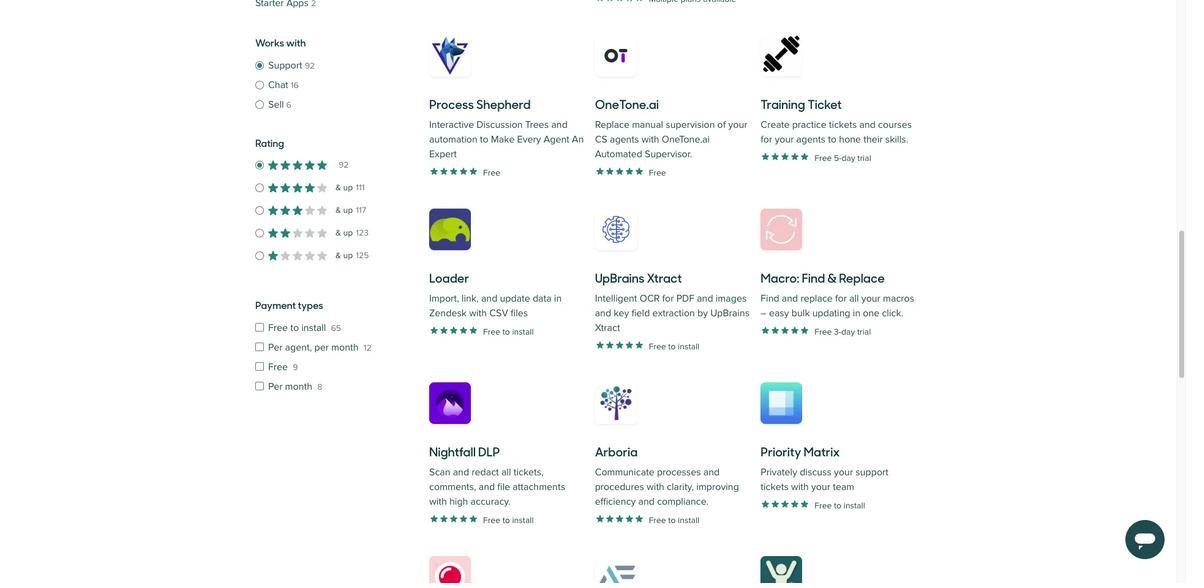 Task type: describe. For each thing, give the bounding box(es) containing it.
free down payment
[[268, 322, 288, 334]]

free to install 65
[[268, 322, 341, 334]]

data
[[533, 293, 552, 305]]

in inside macro: find & replace find and replace for all your macros – easy bulk updating in one click.
[[853, 307, 861, 320]]

tickets inside training ticket create practice tickets and courses for your agents to hone their skills.
[[829, 119, 857, 131]]

field
[[632, 307, 650, 320]]

link,
[[462, 293, 479, 305]]

updating
[[813, 307, 850, 320]]

3-
[[834, 327, 842, 337]]

hone
[[839, 134, 861, 146]]

up for 125
[[343, 250, 353, 261]]

their
[[864, 134, 883, 146]]

0 vertical spatial xtract
[[647, 269, 682, 287]]

upbrains xtract intelligent ocr for pdf and images and key field extraction by upbrains xtract
[[595, 269, 750, 334]]

process shepherd interactive discussion trees and automation to make every agent an expert
[[429, 95, 584, 160]]

1 vertical spatial onetone.ai
[[662, 134, 710, 146]]

skills.
[[885, 134, 909, 146]]

training ticket create practice tickets and courses for your agents to hone their skills.
[[761, 95, 912, 146]]

111
[[356, 183, 365, 193]]

an
[[572, 134, 584, 146]]

per month 8
[[268, 381, 322, 393]]

to inside training ticket create practice tickets and courses for your agents to hone their skills.
[[828, 134, 837, 146]]

and down 'procedures'
[[639, 496, 655, 508]]

65
[[331, 323, 341, 334]]

efficiency
[[595, 496, 636, 508]]

& for & up 123
[[336, 228, 341, 238]]

easy
[[769, 307, 789, 320]]

per for per agent, per month
[[268, 342, 283, 354]]

agents inside training ticket create practice tickets and courses for your agents to hone their skills.
[[797, 134, 826, 146]]

free down csv
[[483, 327, 500, 337]]

with up support 92
[[286, 36, 306, 49]]

free down make
[[483, 168, 500, 178]]

0 vertical spatial onetone.ai
[[595, 95, 659, 113]]

with inside the 'arboria communicate processes and procedures with clarity, improving efficiency and compliance.'
[[647, 481, 664, 494]]

and left key
[[595, 307, 611, 320]]

free to install for communicate
[[649, 515, 700, 526]]

trial for practice
[[858, 153, 871, 163]]

cs
[[595, 134, 607, 146]]

supervision
[[666, 119, 715, 131]]

click.
[[882, 307, 904, 320]]

up for 117
[[343, 205, 353, 215]]

by
[[698, 307, 708, 320]]

1 vertical spatial find
[[761, 293, 779, 305]]

images
[[716, 293, 747, 305]]

works
[[255, 36, 284, 49]]

to inside process shepherd interactive discussion trees and automation to make every agent an expert
[[480, 134, 489, 146]]

support
[[268, 59, 302, 72]]

free to install for dlp
[[483, 515, 534, 526]]

loader
[[429, 269, 469, 287]]

team
[[833, 481, 855, 494]]

6
[[286, 100, 291, 110]]

ticket
[[808, 95, 842, 113]]

payment
[[255, 298, 296, 312]]

attachments
[[513, 481, 565, 494]]

and up improving
[[704, 467, 720, 479]]

install for upbrains xtract
[[678, 341, 700, 352]]

with inside onetone.ai replace manual supervision of your cs agents with onetone.ai automated supervisor.
[[642, 134, 659, 146]]

tickets,
[[514, 467, 544, 479]]

your inside macro: find & replace find and replace for all your macros – easy bulk updating in one click.
[[862, 293, 881, 305]]

macros
[[883, 293, 915, 305]]

free 5-day trial
[[815, 153, 871, 163]]

one
[[863, 307, 880, 320]]

to up agent,
[[290, 322, 299, 334]]

free to install for import,
[[483, 327, 534, 337]]

123
[[356, 228, 369, 238]]

create
[[761, 119, 790, 131]]

free down discuss
[[815, 501, 832, 511]]

interactive
[[429, 119, 474, 131]]

onetone.ai replace manual supervision of your cs agents with onetone.ai automated supervisor.
[[595, 95, 747, 160]]

import,
[[429, 293, 459, 305]]

improving
[[697, 481, 739, 494]]

practice
[[792, 119, 827, 131]]

replace
[[801, 293, 833, 305]]

supervisor.
[[645, 148, 692, 160]]

communicate
[[595, 467, 655, 479]]

1 vertical spatial 92
[[339, 160, 349, 170]]

with inside loader import, link, and update data in zendesk with csv files
[[469, 307, 487, 320]]

free left the "3-"
[[815, 327, 832, 337]]

to down compliance.
[[668, 515, 676, 526]]

agents inside onetone.ai replace manual supervision of your cs agents with onetone.ai automated supervisor.
[[610, 134, 639, 146]]

for for macro:
[[835, 293, 847, 305]]

install for loader
[[512, 327, 534, 337]]

files
[[511, 307, 528, 320]]

compliance.
[[657, 496, 709, 508]]

chat 16
[[268, 79, 299, 91]]

& for & up 125
[[336, 250, 341, 261]]

5-
[[834, 153, 842, 163]]

up for 123
[[343, 228, 353, 238]]

to down extraction
[[668, 341, 676, 352]]

works with
[[255, 36, 306, 49]]

file
[[497, 481, 510, 494]]

priority
[[761, 443, 801, 461]]

clarity,
[[667, 481, 694, 494]]

& up 125
[[336, 250, 369, 261]]

free down extraction
[[649, 341, 666, 352]]

replace inside macro: find & replace find and replace for all your macros – easy bulk updating in one click.
[[839, 269, 885, 287]]

discussion
[[477, 119, 523, 131]]

your inside onetone.ai replace manual supervision of your cs agents with onetone.ai automated supervisor.
[[728, 119, 747, 131]]

with inside nightfall dlp scan and redact all tickets, comments, and file attachments with high accuracy.
[[429, 496, 447, 508]]

dlp
[[478, 443, 500, 461]]

for for training
[[761, 134, 772, 146]]

every
[[517, 134, 541, 146]]

install for arboria
[[678, 515, 700, 526]]

0 horizontal spatial upbrains
[[595, 269, 645, 287]]

per agent, per month 12
[[268, 342, 372, 354]]



Task type: locate. For each thing, give the bounding box(es) containing it.
free to install down team
[[815, 501, 865, 511]]

0 horizontal spatial 92
[[305, 60, 315, 71]]

free to install down accuracy.
[[483, 515, 534, 526]]

0 horizontal spatial for
[[662, 293, 674, 305]]

sell 6
[[268, 99, 291, 111]]

in right data
[[554, 293, 562, 305]]

in
[[554, 293, 562, 305], [853, 307, 861, 320]]

for up updating
[[835, 293, 847, 305]]

to down team
[[834, 501, 842, 511]]

training
[[761, 95, 805, 113]]

0 horizontal spatial month
[[285, 381, 312, 393]]

all inside nightfall dlp scan and redact all tickets, comments, and file attachments with high accuracy.
[[502, 467, 511, 479]]

shepherd
[[476, 95, 531, 113]]

and up comments,
[[453, 467, 469, 479]]

onetone.ai down supervision
[[662, 134, 710, 146]]

1 horizontal spatial 92
[[339, 160, 349, 170]]

per up "free 9"
[[268, 342, 283, 354]]

trial for replace
[[857, 327, 871, 337]]

0 vertical spatial upbrains
[[595, 269, 645, 287]]

1 vertical spatial xtract
[[595, 322, 620, 334]]

per down "free 9"
[[268, 381, 283, 393]]

for inside upbrains xtract intelligent ocr for pdf and images and key field extraction by upbrains xtract
[[662, 293, 674, 305]]

discuss
[[800, 467, 832, 479]]

arboria
[[595, 443, 638, 461]]

up inside & up 111
[[343, 182, 353, 193]]

with down 'link,'
[[469, 307, 487, 320]]

& left 111
[[336, 182, 341, 193]]

xtract up ocr
[[647, 269, 682, 287]]

onetone.ai
[[595, 95, 659, 113], [662, 134, 710, 146]]

free left 9
[[268, 361, 288, 374]]

92 up & up 111
[[339, 160, 349, 170]]

key
[[614, 307, 629, 320]]

agents up automated
[[610, 134, 639, 146]]

free
[[815, 153, 832, 163], [483, 168, 500, 178], [649, 168, 666, 178], [268, 322, 288, 334], [483, 327, 500, 337], [815, 327, 832, 337], [649, 341, 666, 352], [268, 361, 288, 374], [815, 501, 832, 511], [483, 515, 500, 526], [649, 515, 666, 526]]

up for 111
[[343, 182, 353, 193]]

support
[[856, 467, 889, 479]]

trial
[[858, 153, 871, 163], [857, 327, 871, 337]]

1 horizontal spatial tickets
[[829, 119, 857, 131]]

high
[[450, 496, 468, 508]]

0 horizontal spatial all
[[502, 467, 511, 479]]

0 vertical spatial all
[[850, 293, 859, 305]]

install down by
[[678, 341, 700, 352]]

2 day from the top
[[842, 327, 855, 337]]

0 horizontal spatial in
[[554, 293, 562, 305]]

agents down practice
[[797, 134, 826, 146]]

for up extraction
[[662, 293, 674, 305]]

& inside & up 123
[[336, 228, 341, 238]]

1 horizontal spatial month
[[331, 342, 359, 354]]

xtract down key
[[595, 322, 620, 334]]

and inside loader import, link, and update data in zendesk with csv files
[[481, 293, 498, 305]]

chat
[[268, 79, 288, 91]]

92 right support
[[305, 60, 315, 71]]

to left make
[[480, 134, 489, 146]]

macro:
[[761, 269, 800, 287]]

for inside training ticket create practice tickets and courses for your agents to hone their skills.
[[761, 134, 772, 146]]

4 up from the top
[[343, 250, 353, 261]]

1 vertical spatial tickets
[[761, 481, 789, 494]]

free to install for matrix
[[815, 501, 865, 511]]

install up per agent, per month 12
[[301, 322, 326, 334]]

nightfall
[[429, 443, 476, 461]]

and up 'their'
[[860, 119, 876, 131]]

your up one
[[862, 293, 881, 305]]

1 agents from the left
[[610, 134, 639, 146]]

0 vertical spatial replace
[[595, 119, 630, 131]]

for down "create"
[[761, 134, 772, 146]]

replace up the cs
[[595, 119, 630, 131]]

1 horizontal spatial onetone.ai
[[662, 134, 710, 146]]

macro: find & replace find and replace for all your macros – easy bulk updating in one click.
[[761, 269, 915, 320]]

trees
[[525, 119, 549, 131]]

0 vertical spatial find
[[802, 269, 825, 287]]

0 horizontal spatial xtract
[[595, 322, 620, 334]]

up left 125
[[343, 250, 353, 261]]

day
[[842, 153, 855, 163], [842, 327, 855, 337]]

1 day from the top
[[842, 153, 855, 163]]

your up team
[[834, 467, 853, 479]]

tickets down privately
[[761, 481, 789, 494]]

& left 123 on the top of page
[[336, 228, 341, 238]]

all
[[850, 293, 859, 305], [502, 467, 511, 479]]

to left hone
[[828, 134, 837, 146]]

12
[[364, 343, 372, 353]]

update
[[500, 293, 530, 305]]

and up agent
[[551, 119, 568, 131]]

0 vertical spatial in
[[554, 293, 562, 305]]

courses
[[878, 119, 912, 131]]

1 horizontal spatial all
[[850, 293, 859, 305]]

agents
[[610, 134, 639, 146], [797, 134, 826, 146]]

92 inside support 92
[[305, 60, 315, 71]]

1 horizontal spatial in
[[853, 307, 861, 320]]

& left 125
[[336, 250, 341, 261]]

& inside & up 111
[[336, 182, 341, 193]]

and inside process shepherd interactive discussion trees and automation to make every agent an expert
[[551, 119, 568, 131]]

onetone.ai up the manual
[[595, 95, 659, 113]]

1 horizontal spatial for
[[761, 134, 772, 146]]

free 3-day trial
[[815, 327, 871, 337]]

replace inside onetone.ai replace manual supervision of your cs agents with onetone.ai automated supervisor.
[[595, 119, 630, 131]]

priority matrix privately discuss your support tickets with your team
[[761, 443, 889, 494]]

& up 117
[[336, 205, 366, 216]]

& for & up 111
[[336, 182, 341, 193]]

for inside macro: find & replace find and replace for all your macros – easy bulk updating in one click.
[[835, 293, 847, 305]]

& up 111
[[336, 182, 365, 193]]

1 vertical spatial day
[[842, 327, 855, 337]]

and
[[551, 119, 568, 131], [860, 119, 876, 131], [481, 293, 498, 305], [697, 293, 713, 305], [782, 293, 798, 305], [595, 307, 611, 320], [453, 467, 469, 479], [704, 467, 720, 479], [479, 481, 495, 494], [639, 496, 655, 508]]

free to install down csv
[[483, 327, 534, 337]]

upbrains down images
[[711, 307, 750, 320]]

accuracy.
[[471, 496, 511, 508]]

and up by
[[697, 293, 713, 305]]

16
[[291, 80, 299, 90]]

1 up from the top
[[343, 182, 353, 193]]

&
[[336, 182, 341, 193], [336, 205, 341, 215], [336, 228, 341, 238], [336, 250, 341, 261], [828, 269, 837, 287]]

0 vertical spatial day
[[842, 153, 855, 163]]

up left 117
[[343, 205, 353, 215]]

& inside macro: find & replace find and replace for all your macros – easy bulk updating in one click.
[[828, 269, 837, 287]]

2 up from the top
[[343, 205, 353, 215]]

find up the replace
[[802, 269, 825, 287]]

scan
[[429, 467, 450, 479]]

for
[[761, 134, 772, 146], [662, 293, 674, 305], [835, 293, 847, 305]]

0 vertical spatial tickets
[[829, 119, 857, 131]]

nightfall dlp scan and redact all tickets, comments, and file attachments with high accuracy.
[[429, 443, 565, 508]]

0 horizontal spatial replace
[[595, 119, 630, 131]]

1 vertical spatial in
[[853, 307, 861, 320]]

and up csv
[[481, 293, 498, 305]]

free down accuracy.
[[483, 515, 500, 526]]

install down files
[[512, 327, 534, 337]]

with left 'clarity,'
[[647, 481, 664, 494]]

automation
[[429, 134, 478, 146]]

per for per month
[[268, 381, 283, 393]]

support 92
[[268, 59, 315, 72]]

intelligent
[[595, 293, 637, 305]]

month down 9
[[285, 381, 312, 393]]

with down the manual
[[642, 134, 659, 146]]

free 9
[[268, 361, 298, 374]]

redact
[[472, 467, 499, 479]]

make
[[491, 134, 515, 146]]

1 vertical spatial all
[[502, 467, 511, 479]]

& inside & up 117
[[336, 205, 341, 215]]

1 horizontal spatial find
[[802, 269, 825, 287]]

comments,
[[429, 481, 476, 494]]

payment types
[[255, 298, 323, 312]]

zendesk
[[429, 307, 467, 320]]

up inside & up 125
[[343, 250, 353, 261]]

125
[[356, 250, 369, 261]]

day down updating
[[842, 327, 855, 337]]

star fill image
[[268, 160, 278, 170], [281, 160, 290, 170], [305, 160, 315, 170], [268, 183, 278, 193], [293, 183, 303, 193], [305, 183, 315, 193], [317, 183, 327, 193], [281, 205, 290, 215], [305, 205, 315, 215], [281, 228, 290, 238], [293, 228, 303, 238], [305, 228, 315, 238], [317, 228, 327, 238], [268, 251, 278, 261]]

find up –
[[761, 293, 779, 305]]

all inside macro: find & replace find and replace for all your macros – easy bulk updating in one click.
[[850, 293, 859, 305]]

to down accuracy.
[[503, 515, 510, 526]]

automated
[[595, 148, 642, 160]]

1 per from the top
[[268, 342, 283, 354]]

trial down one
[[857, 327, 871, 337]]

0 vertical spatial trial
[[858, 153, 871, 163]]

up
[[343, 182, 353, 193], [343, 205, 353, 215], [343, 228, 353, 238], [343, 250, 353, 261]]

free to install down extraction
[[649, 341, 700, 352]]

tickets inside "priority matrix privately discuss your support tickets with your team"
[[761, 481, 789, 494]]

your right the of
[[728, 119, 747, 131]]

2 per from the top
[[268, 381, 283, 393]]

0 horizontal spatial find
[[761, 293, 779, 305]]

0 horizontal spatial agents
[[610, 134, 639, 146]]

and inside macro: find & replace find and replace for all your macros – easy bulk updating in one click.
[[782, 293, 798, 305]]

up inside & up 117
[[343, 205, 353, 215]]

8
[[317, 382, 322, 393]]

install
[[301, 322, 326, 334], [512, 327, 534, 337], [678, 341, 700, 352], [844, 501, 865, 511], [512, 515, 534, 526], [678, 515, 700, 526]]

1 vertical spatial replace
[[839, 269, 885, 287]]

expert
[[429, 148, 457, 160]]

0 horizontal spatial onetone.ai
[[595, 95, 659, 113]]

1 vertical spatial upbrains
[[711, 307, 750, 320]]

in left one
[[853, 307, 861, 320]]

privately
[[761, 467, 797, 479]]

2 horizontal spatial for
[[835, 293, 847, 305]]

bulk
[[792, 307, 810, 320]]

to down csv
[[503, 327, 510, 337]]

1 horizontal spatial upbrains
[[711, 307, 750, 320]]

1 horizontal spatial replace
[[839, 269, 885, 287]]

upbrains up intelligent
[[595, 269, 645, 287]]

1 vertical spatial per
[[268, 381, 283, 393]]

sell
[[268, 99, 284, 111]]

install down attachments
[[512, 515, 534, 526]]

with inside "priority matrix privately discuss your support tickets with your team"
[[791, 481, 809, 494]]

in inside loader import, link, and update data in zendesk with csv files
[[554, 293, 562, 305]]

up inside & up 123
[[343, 228, 353, 238]]

install for nightfall dlp
[[512, 515, 534, 526]]

free down compliance.
[[649, 515, 666, 526]]

your down discuss
[[812, 481, 831, 494]]

csv
[[489, 307, 508, 320]]

and up bulk
[[782, 293, 798, 305]]

with left high
[[429, 496, 447, 508]]

manual
[[632, 119, 663, 131]]

agent,
[[285, 342, 312, 354]]

up left 111
[[343, 182, 353, 193]]

rating
[[255, 136, 284, 149]]

trial down 'their'
[[858, 153, 871, 163]]

1 vertical spatial trial
[[857, 327, 871, 337]]

matrix
[[804, 443, 840, 461]]

all up file
[[502, 467, 511, 479]]

with
[[286, 36, 306, 49], [642, 134, 659, 146], [469, 307, 487, 320], [647, 481, 664, 494], [791, 481, 809, 494], [429, 496, 447, 508]]

types
[[298, 298, 323, 312]]

install down compliance.
[[678, 515, 700, 526]]

day for practice
[[842, 153, 855, 163]]

& left 117
[[336, 205, 341, 215]]

process
[[429, 95, 474, 113]]

3 up from the top
[[343, 228, 353, 238]]

0 vertical spatial month
[[331, 342, 359, 354]]

1 vertical spatial month
[[285, 381, 312, 393]]

up left 123 on the top of page
[[343, 228, 353, 238]]

0 horizontal spatial tickets
[[761, 481, 789, 494]]

tickets up hone
[[829, 119, 857, 131]]

with down discuss
[[791, 481, 809, 494]]

free to install for xtract
[[649, 341, 700, 352]]

1 horizontal spatial agents
[[797, 134, 826, 146]]

to
[[480, 134, 489, 146], [828, 134, 837, 146], [290, 322, 299, 334], [503, 327, 510, 337], [668, 341, 676, 352], [834, 501, 842, 511], [503, 515, 510, 526], [668, 515, 676, 526]]

agent
[[544, 134, 570, 146]]

day down hone
[[842, 153, 855, 163]]

your inside training ticket create practice tickets and courses for your agents to hone their skills.
[[775, 134, 794, 146]]

your down "create"
[[775, 134, 794, 146]]

pdf
[[677, 293, 695, 305]]

92
[[305, 60, 315, 71], [339, 160, 349, 170]]

and inside training ticket create practice tickets and courses for your agents to hone their skills.
[[860, 119, 876, 131]]

per
[[315, 342, 329, 354]]

2 agents from the left
[[797, 134, 826, 146]]

and down redact
[[479, 481, 495, 494]]

day for replace
[[842, 327, 855, 337]]

& for & up 117
[[336, 205, 341, 215]]

replace up one
[[839, 269, 885, 287]]

free down supervisor. on the right top of the page
[[649, 168, 666, 178]]

free left 5- at the right of page
[[815, 153, 832, 163]]

star fill image
[[293, 160, 303, 170], [317, 160, 327, 170], [281, 183, 290, 193], [268, 205, 278, 215], [293, 205, 303, 215], [317, 205, 327, 215], [268, 228, 278, 238], [281, 251, 290, 261], [293, 251, 303, 261], [305, 251, 315, 261], [317, 251, 327, 261]]

0 vertical spatial per
[[268, 342, 283, 354]]

install for priority matrix
[[844, 501, 865, 511]]

processes
[[657, 467, 701, 479]]

1 horizontal spatial xtract
[[647, 269, 682, 287]]

free to install down compliance.
[[649, 515, 700, 526]]

install down team
[[844, 501, 865, 511]]

0 vertical spatial 92
[[305, 60, 315, 71]]

arboria communicate processes and procedures with clarity, improving efficiency and compliance.
[[595, 443, 739, 508]]

& inside & up 125
[[336, 250, 341, 261]]

& up the replace
[[828, 269, 837, 287]]

extraction
[[653, 307, 695, 320]]

9
[[293, 363, 298, 373]]

month down 65
[[331, 342, 359, 354]]

xtract
[[647, 269, 682, 287], [595, 322, 620, 334]]

all up updating
[[850, 293, 859, 305]]



Task type: vqa. For each thing, say whether or not it's contained in the screenshot.
a to the top
no



